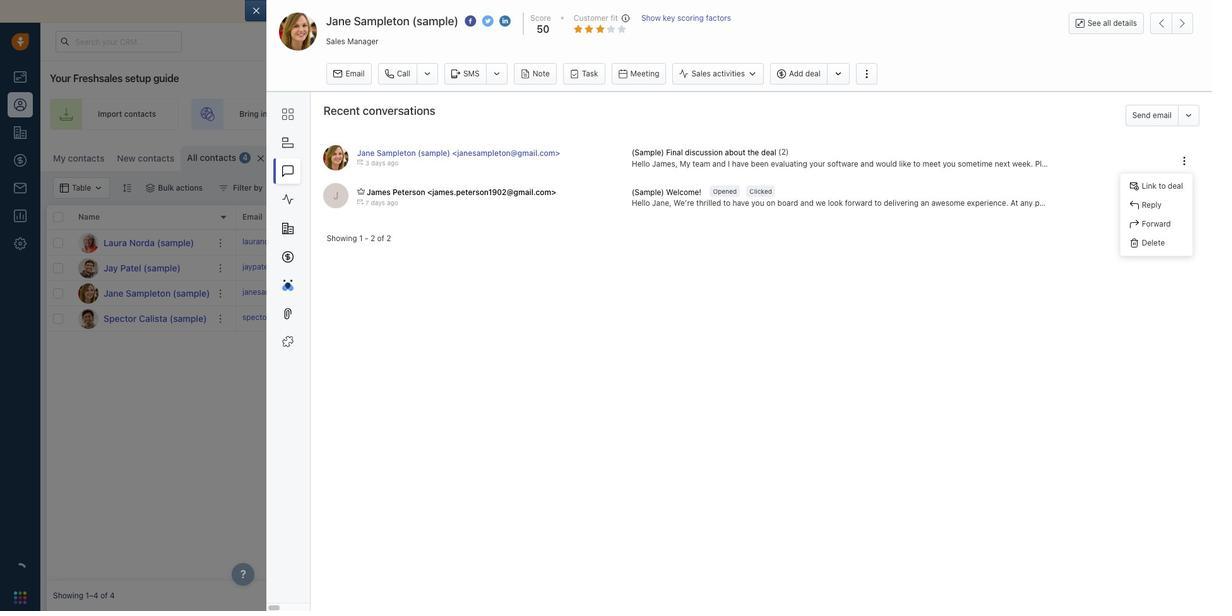 Task type: describe. For each thing, give the bounding box(es) containing it.
note button
[[514, 63, 557, 85]]

dialog containing jane sampleton (sample)
[[245, 0, 1213, 611]]

import all your sales data link
[[678, 6, 785, 16]]

enable
[[498, 6, 526, 16]]

Search your CRM... text field
[[56, 31, 182, 52]]

james
[[367, 188, 391, 197]]

(sample) final discussion about the deal link
[[632, 147, 779, 158]]

and
[[481, 6, 496, 16]]

1 vertical spatial jane
[[357, 149, 375, 158]]

-
[[365, 234, 369, 243]]

reply
[[1142, 200, 1162, 210]]

factors
[[706, 13, 731, 23]]

activities
[[713, 69, 745, 79]]

(sample) left the facebook circled icon
[[413, 15, 459, 28]]

(sample) for press space to select this row. row containing laura norda (sample)
[[157, 237, 194, 248]]

j image for jay patel (sample)
[[78, 258, 99, 278]]

1 2 from the left
[[371, 234, 375, 243]]

4 inside all contacts 4
[[243, 153, 248, 163]]

(sample) for (sample) welcome!
[[632, 187, 664, 197]]

your
[[50, 73, 71, 84]]

sales for sales activities
[[692, 69, 711, 79]]

press space to select this row. row containing lauranordasample@gmail.com
[[236, 231, 1206, 256]]

l image
[[78, 233, 99, 253]]

forward
[[1142, 219, 1171, 229]]

(sample) welcome!
[[632, 187, 702, 197]]

<james.peterson1902@gmail.com>
[[428, 188, 556, 197]]

setup
[[125, 73, 151, 84]]

12
[[294, 153, 302, 163]]

new contacts
[[117, 153, 174, 164]]

email inside button
[[1153, 111, 1172, 120]]

customer fit
[[574, 13, 618, 23]]

connect your mailbox link
[[285, 6, 378, 16]]

details
[[1114, 18, 1137, 28]]

call
[[397, 69, 410, 78]]

jane sampleton (sample) <janesampleton@gmail.com>
[[357, 149, 560, 158]]

container_wx8msf4aqz5i3rn1 image
[[146, 184, 155, 193]]

customize table
[[955, 152, 1015, 161]]

email inside button
[[346, 69, 365, 78]]

welcome!
[[666, 187, 702, 197]]

50
[[537, 23, 550, 35]]

patel
[[120, 262, 141, 273]]

sms
[[463, 69, 480, 78]]

your for mailbox
[[323, 6, 341, 16]]

1 vertical spatial 4
[[110, 591, 115, 601]]

(sample) final discussion about the deal (2)
[[632, 147, 789, 158]]

3
[[365, 159, 370, 167]]

⌘ o
[[343, 154, 358, 163]]

add contact
[[1155, 152, 1200, 161]]

sales for sales manager
[[326, 36, 345, 46]]

jane sampleton (sample) inside press space to select this row. row
[[104, 288, 210, 298]]

invite your team link
[[355, 99, 484, 130]]

sales activities
[[692, 69, 745, 79]]

laura norda (sample) link
[[104, 237, 194, 249]]

james peterson <james.peterson1902@gmail.com>
[[367, 188, 556, 197]]

1 vertical spatial sampleton
[[377, 149, 416, 158]]

improve
[[389, 6, 423, 16]]

press space to select this row. row containing janesampleton@gmail.com
[[236, 281, 1206, 306]]

leads
[[300, 110, 320, 119]]

jay patel (sample)
[[104, 262, 181, 273]]

your for team
[[425, 110, 441, 119]]

email inside grid
[[243, 212, 263, 222]]

connect your mailbox to improve deliverability and enable 2-way sync of email conversations. import all your sales data
[[285, 6, 783, 16]]

12 more...
[[294, 153, 330, 163]]

press space to select this row. row containing jay patel (sample)
[[47, 256, 236, 281]]

sms button
[[445, 63, 486, 85]]

show key scoring factors
[[642, 13, 731, 23]]

bulk actions button
[[138, 177, 211, 199]]

bulk
[[158, 183, 174, 193]]

sales
[[740, 6, 762, 16]]

0 vertical spatial sampleton
[[354, 15, 410, 28]]

spector calista (sample) link
[[104, 312, 207, 325]]

freshsales
[[73, 73, 123, 84]]

row group containing lauranordasample@gmail.com
[[236, 231, 1206, 332]]

showing for showing 1 - 2 of 2
[[327, 234, 357, 243]]

task
[[582, 69, 598, 78]]

lauranordasample@gmail.com
[[243, 237, 350, 246]]

press space to select this row. row containing laura norda (sample)
[[47, 231, 236, 256]]

import contacts
[[98, 110, 156, 119]]

fit
[[611, 13, 618, 23]]

call link
[[378, 63, 417, 85]]

(sample) for press space to select this row. row containing jane sampleton (sample)
[[173, 288, 210, 298]]

janesampleton@gmail.com
[[243, 287, 338, 297]]

import contacts link
[[50, 99, 179, 130]]

name row
[[47, 205, 236, 231]]

j image for jane sampleton (sample)
[[78, 283, 99, 303]]

press space to select this row. row containing spector calista (sample)
[[47, 306, 236, 332]]

team
[[443, 110, 462, 119]]

email button
[[327, 63, 372, 85]]

guide
[[153, 73, 179, 84]]

filter by
[[233, 183, 263, 193]]

contacts for my
[[68, 153, 104, 164]]

actions
[[176, 183, 203, 193]]

spectorcalista@gmail.com
[[243, 313, 336, 322]]

2-
[[529, 6, 538, 16]]

meeting button
[[612, 63, 667, 85]]

(sample) welcome! link
[[632, 186, 704, 197]]

laura
[[104, 237, 127, 248]]

meeting
[[631, 69, 660, 78]]

(sample) final discussion about the deal button
[[632, 147, 779, 158]]

data
[[764, 6, 783, 16]]

all contacts 4
[[187, 152, 248, 163]]

peterson
[[393, 188, 425, 197]]

recent conversations
[[324, 104, 436, 117]]

jane inside 'link'
[[104, 288, 124, 298]]

call button
[[378, 63, 417, 85]]

add deal button
[[770, 63, 827, 85]]

0 horizontal spatial all
[[708, 6, 717, 16]]

link to deal
[[1142, 182, 1184, 191]]

7
[[365, 199, 369, 206]]



Task type: vqa. For each thing, say whether or not it's contained in the screenshot.
AT
no



Task type: locate. For each thing, give the bounding box(es) containing it.
0 horizontal spatial to
[[378, 6, 387, 16]]

2 j image from the top
[[78, 283, 99, 303]]

sales activities button
[[673, 63, 770, 85], [673, 63, 764, 85]]

0 vertical spatial email
[[590, 6, 612, 16]]

0 horizontal spatial your
[[323, 6, 341, 16]]

container_wx8msf4aqz5i3rn1 image left customize
[[943, 152, 952, 161]]

laura norda (sample)
[[104, 237, 194, 248]]

key
[[663, 13, 676, 23]]

j image left jay
[[78, 258, 99, 278]]

sampleton up the manager
[[354, 15, 410, 28]]

(sample) left final
[[632, 148, 664, 158]]

ago right the "3"
[[387, 159, 399, 167]]

add for add deal
[[789, 69, 804, 79]]

recent
[[324, 104, 360, 117]]

cell
[[426, 231, 520, 255], [520, 231, 615, 255], [615, 231, 710, 255], [710, 231, 805, 255], [805, 231, 899, 255], [899, 231, 994, 255], [994, 231, 1206, 255], [331, 256, 426, 280], [426, 256, 520, 280], [520, 256, 615, 280], [615, 256, 710, 280], [710, 256, 805, 280], [805, 256, 899, 280], [899, 256, 994, 280], [994, 256, 1206, 280], [331, 281, 426, 306], [426, 281, 520, 306], [520, 281, 615, 306], [615, 281, 710, 306], [710, 281, 805, 306], [805, 281, 899, 306], [899, 281, 994, 306], [994, 281, 1206, 306], [331, 306, 426, 331], [426, 306, 520, 331], [520, 306, 615, 331], [615, 306, 710, 331], [710, 306, 805, 331], [805, 306, 899, 331], [899, 306, 994, 331], [994, 306, 1206, 331]]

s image
[[78, 309, 99, 329]]

customize table button
[[935, 146, 1023, 167]]

2 2 from the left
[[387, 234, 391, 243]]

send email
[[1133, 111, 1172, 120]]

of right 1–4
[[101, 591, 108, 601]]

send email button
[[1126, 105, 1178, 126]]

1 horizontal spatial add
[[1155, 152, 1170, 161]]

1 horizontal spatial import
[[678, 6, 705, 16]]

spector calista (sample)
[[104, 313, 207, 324]]

score
[[531, 13, 551, 23]]

all inside button
[[1104, 18, 1112, 28]]

calista
[[139, 313, 167, 324]]

0 vertical spatial jane sampleton (sample)
[[326, 15, 459, 28]]

1 horizontal spatial jane
[[326, 15, 351, 28]]

import right key
[[678, 6, 705, 16]]

jane up sales manager
[[326, 15, 351, 28]]

container_wx8msf4aqz5i3rn1 image
[[943, 152, 952, 161], [219, 184, 228, 193]]

1–4
[[86, 591, 98, 601]]

0 vertical spatial j image
[[78, 258, 99, 278]]

grid containing laura norda (sample)
[[47, 204, 1206, 581]]

days for (sample) welcome!
[[371, 199, 385, 206]]

import down your freshsales setup guide
[[98, 110, 122, 119]]

sampleton inside 'link'
[[126, 288, 171, 298]]

2 horizontal spatial your
[[719, 6, 738, 16]]

sampleton down jay patel (sample) link
[[126, 288, 171, 298]]

days
[[371, 159, 386, 167], [371, 199, 385, 206]]

2 horizontal spatial of
[[579, 6, 587, 16]]

0 horizontal spatial 2
[[371, 234, 375, 243]]

1 horizontal spatial showing
[[327, 234, 357, 243]]

4 right 1–4
[[110, 591, 115, 601]]

clicked
[[750, 188, 772, 195]]

ago for (sample) welcome!
[[387, 199, 398, 206]]

1 vertical spatial (sample)
[[632, 187, 664, 197]]

1 horizontal spatial deal
[[806, 69, 821, 79]]

0 horizontal spatial deal
[[762, 148, 777, 158]]

jane sampleton (sample) up spector calista (sample)
[[104, 288, 210, 298]]

showing left 1–4
[[53, 591, 83, 601]]

table
[[996, 152, 1015, 161]]

jane sampleton (sample) <janesampleton@gmail.com> link
[[357, 149, 560, 158]]

about
[[725, 148, 746, 158]]

days for (sample) final discussion about the deal
[[371, 159, 386, 167]]

website
[[269, 110, 298, 119]]

1 horizontal spatial email
[[1153, 111, 1172, 120]]

press space to select this row. row
[[47, 231, 236, 256], [236, 231, 1206, 256], [47, 256, 236, 281], [236, 256, 1206, 281], [47, 281, 236, 306], [236, 281, 1206, 306], [47, 306, 236, 332], [236, 306, 1206, 332]]

bring in website leads link
[[191, 99, 342, 130]]

to right link
[[1159, 182, 1166, 191]]

(sample)
[[413, 15, 459, 28], [418, 149, 450, 158], [157, 237, 194, 248], [144, 262, 181, 273], [173, 288, 210, 298], [170, 313, 207, 324]]

more...
[[304, 153, 330, 163]]

0 vertical spatial showing
[[327, 234, 357, 243]]

(sample) for (sample) final discussion about the deal (2)
[[632, 148, 664, 158]]

jaypatelsample@gmail.com link
[[243, 261, 339, 275]]

(sample) up spector calista (sample)
[[173, 288, 210, 298]]

0 horizontal spatial showing
[[53, 591, 83, 601]]

to right mailbox
[[378, 6, 387, 16]]

connect
[[285, 6, 320, 16]]

2
[[371, 234, 375, 243], [387, 234, 391, 243]]

of right -
[[377, 234, 385, 243]]

the
[[748, 148, 759, 158]]

container_wx8msf4aqz5i3rn1 image for filter by button
[[219, 184, 228, 193]]

1 vertical spatial container_wx8msf4aqz5i3rn1 image
[[219, 184, 228, 193]]

jane up the "3"
[[357, 149, 375, 158]]

bring
[[239, 110, 259, 119]]

1 horizontal spatial sales
[[692, 69, 711, 79]]

contacts for all
[[200, 152, 236, 163]]

showing for showing 1–4 of 4
[[53, 591, 83, 601]]

outgoing image
[[357, 199, 364, 205]]

sampleton up 3 days ago
[[377, 149, 416, 158]]

1 horizontal spatial 4
[[243, 153, 248, 163]]

jaypatelsample@gmail.com
[[243, 262, 339, 271]]

contacts down the "setup"
[[124, 110, 156, 119]]

(sample) for press space to select this row. row containing jay patel (sample)
[[144, 262, 181, 273]]

0 horizontal spatial sales
[[326, 36, 345, 46]]

4167348672
[[337, 237, 383, 246]]

all right scoring at right
[[708, 6, 717, 16]]

show key scoring factors link
[[642, 13, 731, 36]]

jay patel (sample) link
[[104, 262, 181, 274]]

your left sales
[[719, 6, 738, 16]]

incoming image
[[357, 159, 364, 166]]

0 vertical spatial all
[[708, 6, 717, 16]]

see
[[1088, 18, 1101, 28]]

contacts right my
[[68, 153, 104, 164]]

(sample) right 'calista' on the left of page
[[170, 313, 207, 324]]

contacts for import
[[124, 110, 156, 119]]

container_wx8msf4aqz5i3rn1 image inside filter by button
[[219, 184, 228, 193]]

email right send
[[1153, 111, 1172, 120]]

to
[[378, 6, 387, 16], [1159, 182, 1166, 191]]

my contacts button
[[47, 146, 111, 171], [53, 153, 104, 164]]

(sample) right norda
[[157, 237, 194, 248]]

deal inside (sample) final discussion about the deal (2)
[[762, 148, 777, 158]]

(sample) for press space to select this row. row containing spector calista (sample)
[[170, 313, 207, 324]]

linkedin circled image
[[500, 15, 511, 28]]

conversations.
[[614, 6, 675, 16]]

1 vertical spatial import
[[98, 110, 122, 119]]

sales left activities
[[692, 69, 711, 79]]

(sample) welcome! button
[[632, 186, 704, 197]]

0 vertical spatial add
[[789, 69, 804, 79]]

0 horizontal spatial email
[[590, 6, 612, 16]]

1 horizontal spatial container_wx8msf4aqz5i3rn1 image
[[943, 152, 952, 161]]

7 days ago
[[365, 199, 398, 206]]

jay
[[104, 262, 118, 273]]

norda
[[129, 237, 155, 248]]

days down james
[[371, 199, 385, 206]]

twitter circled image
[[482, 15, 494, 28]]

o
[[353, 154, 358, 163]]

contacts right "new"
[[138, 153, 174, 164]]

way
[[538, 6, 555, 16]]

0 vertical spatial ago
[[387, 159, 399, 167]]

1 horizontal spatial of
[[377, 234, 385, 243]]

name
[[78, 212, 100, 222]]

(sample) left "welcome!" at top right
[[632, 187, 664, 197]]

1 vertical spatial jane sampleton (sample)
[[104, 288, 210, 298]]

⌘
[[343, 154, 350, 163]]

press space to select this row. row containing jaypatelsample@gmail.com
[[236, 256, 1206, 281]]

1 vertical spatial ago
[[387, 199, 398, 206]]

contacts right all
[[200, 152, 236, 163]]

2 vertical spatial deal
[[1168, 182, 1184, 191]]

1 vertical spatial all
[[1104, 18, 1112, 28]]

0 horizontal spatial container_wx8msf4aqz5i3rn1 image
[[219, 184, 228, 193]]

close image
[[1194, 8, 1200, 15]]

0 horizontal spatial of
[[101, 591, 108, 601]]

0 horizontal spatial email
[[243, 212, 263, 222]]

1 vertical spatial of
[[377, 234, 385, 243]]

invite your team
[[403, 110, 462, 119]]

freshworks switcher image
[[14, 592, 27, 604]]

2 vertical spatial jane
[[104, 288, 124, 298]]

row group containing laura norda (sample)
[[47, 231, 236, 332]]

0 vertical spatial sales
[[326, 36, 345, 46]]

1 j image from the top
[[78, 258, 99, 278]]

new contacts button
[[111, 146, 181, 171], [117, 153, 174, 164]]

0 vertical spatial (sample)
[[632, 148, 664, 158]]

add deal
[[789, 69, 821, 79]]

lauranordasample@gmail.com link
[[243, 236, 350, 250]]

invite
[[403, 110, 423, 119]]

(sample)
[[632, 148, 664, 158], [632, 187, 664, 197]]

0 vertical spatial deal
[[806, 69, 821, 79]]

add inside button
[[789, 69, 804, 79]]

4167348672 link
[[337, 236, 383, 250]]

1 vertical spatial j image
[[78, 283, 99, 303]]

showing 1–4 of 4
[[53, 591, 115, 601]]

add inside button
[[1155, 152, 1170, 161]]

press space to select this row. row containing spectorcalista@gmail.com
[[236, 306, 1206, 332]]

ago
[[387, 159, 399, 167], [387, 199, 398, 206]]

j image
[[78, 258, 99, 278], [78, 283, 99, 303]]

2 row group from the left
[[236, 231, 1206, 332]]

contact
[[1172, 152, 1200, 161]]

0 horizontal spatial jane sampleton (sample)
[[104, 288, 210, 298]]

0 vertical spatial container_wx8msf4aqz5i3rn1 image
[[943, 152, 952, 161]]

(sample) up jane sampleton (sample) 'link'
[[144, 262, 181, 273]]

0 vertical spatial of
[[579, 6, 587, 16]]

1 row group from the left
[[47, 231, 236, 332]]

0 vertical spatial import
[[678, 6, 705, 16]]

1 vertical spatial showing
[[53, 591, 83, 601]]

1 horizontal spatial to
[[1159, 182, 1166, 191]]

1 horizontal spatial email
[[346, 69, 365, 78]]

2 vertical spatial sampleton
[[126, 288, 171, 298]]

1 vertical spatial sales
[[692, 69, 711, 79]]

janesampleton@gmail.com link
[[243, 287, 338, 300]]

2 horizontal spatial deal
[[1168, 182, 1184, 191]]

deal inside button
[[806, 69, 821, 79]]

your left mailbox
[[323, 6, 341, 16]]

send
[[1133, 111, 1151, 120]]

all
[[187, 152, 198, 163]]

note
[[533, 69, 550, 78]]

container_wx8msf4aqz5i3rn1 image for 'customize table' button
[[943, 152, 952, 161]]

1 horizontal spatial your
[[425, 110, 441, 119]]

j image up s icon at the left
[[78, 283, 99, 303]]

spectorcalista@gmail.com link
[[243, 312, 336, 325]]

0 vertical spatial 4
[[243, 153, 248, 163]]

1 horizontal spatial all
[[1104, 18, 1112, 28]]

your left the team at the left top of page
[[425, 110, 441, 119]]

jane sampleton (sample) up the manager
[[326, 15, 459, 28]]

4 up filter by
[[243, 153, 248, 163]]

of right sync
[[579, 6, 587, 16]]

press space to select this row. row containing jane sampleton (sample)
[[47, 281, 236, 306]]

1 (sample) from the top
[[632, 148, 664, 158]]

0 vertical spatial jane
[[326, 15, 351, 28]]

jane
[[326, 15, 351, 28], [357, 149, 375, 158], [104, 288, 124, 298]]

sales left the manager
[[326, 36, 345, 46]]

facebook circled image
[[465, 15, 476, 28]]

container_wx8msf4aqz5i3rn1 image inside 'customize table' button
[[943, 152, 952, 161]]

0 vertical spatial email
[[346, 69, 365, 78]]

1 vertical spatial add
[[1155, 152, 1170, 161]]

0 horizontal spatial jane
[[104, 288, 124, 298]]

all right see
[[1104, 18, 1112, 28]]

1 vertical spatial email
[[1153, 111, 1172, 120]]

by
[[254, 183, 263, 193]]

0 vertical spatial to
[[378, 6, 387, 16]]

0 horizontal spatial import
[[98, 110, 122, 119]]

1 horizontal spatial jane sampleton (sample)
[[326, 15, 459, 28]]

1 vertical spatial deal
[[762, 148, 777, 158]]

1 vertical spatial to
[[1159, 182, 1166, 191]]

scoring
[[678, 13, 704, 23]]

jane down jay
[[104, 288, 124, 298]]

days right the "3"
[[371, 159, 386, 167]]

see all details
[[1088, 18, 1137, 28]]

my
[[53, 153, 66, 164]]

(sample) inside (sample) final discussion about the deal (2)
[[632, 148, 664, 158]]

showing 1 - 2 of 2
[[327, 234, 391, 243]]

deliverability
[[425, 6, 478, 16]]

ago down james
[[387, 199, 398, 206]]

row group
[[47, 231, 236, 332], [236, 231, 1206, 332]]

ago for (sample) final discussion about the deal
[[387, 159, 399, 167]]

2 vertical spatial of
[[101, 591, 108, 601]]

0 horizontal spatial 4
[[110, 591, 115, 601]]

container_wx8msf4aqz5i3rn1 image left 'filter'
[[219, 184, 228, 193]]

1 horizontal spatial 2
[[387, 234, 391, 243]]

2 (sample) from the top
[[632, 187, 664, 197]]

grid
[[47, 204, 1206, 581]]

(2)
[[779, 147, 789, 157]]

dialog
[[245, 0, 1213, 611]]

email down filter by
[[243, 212, 263, 222]]

<janesampleton@gmail.com>
[[452, 149, 560, 158]]

(sample) inside button
[[632, 187, 664, 197]]

0 horizontal spatial add
[[789, 69, 804, 79]]

2 horizontal spatial jane
[[357, 149, 375, 158]]

3 days ago
[[365, 159, 399, 167]]

import
[[678, 6, 705, 16], [98, 110, 122, 119]]

(sample) inside 'link'
[[173, 288, 210, 298]]

add for add contact
[[1155, 152, 1170, 161]]

1 vertical spatial email
[[243, 212, 263, 222]]

email down sales manager
[[346, 69, 365, 78]]

(sample) down 'invite your team'
[[418, 149, 450, 158]]

0 vertical spatial days
[[371, 159, 386, 167]]

showing left 1
[[327, 234, 357, 243]]

email right sync
[[590, 6, 612, 16]]

delete
[[1142, 238, 1165, 248]]

1 vertical spatial days
[[371, 199, 385, 206]]

add contact button
[[1138, 146, 1206, 167]]

contacts for new
[[138, 153, 174, 164]]



